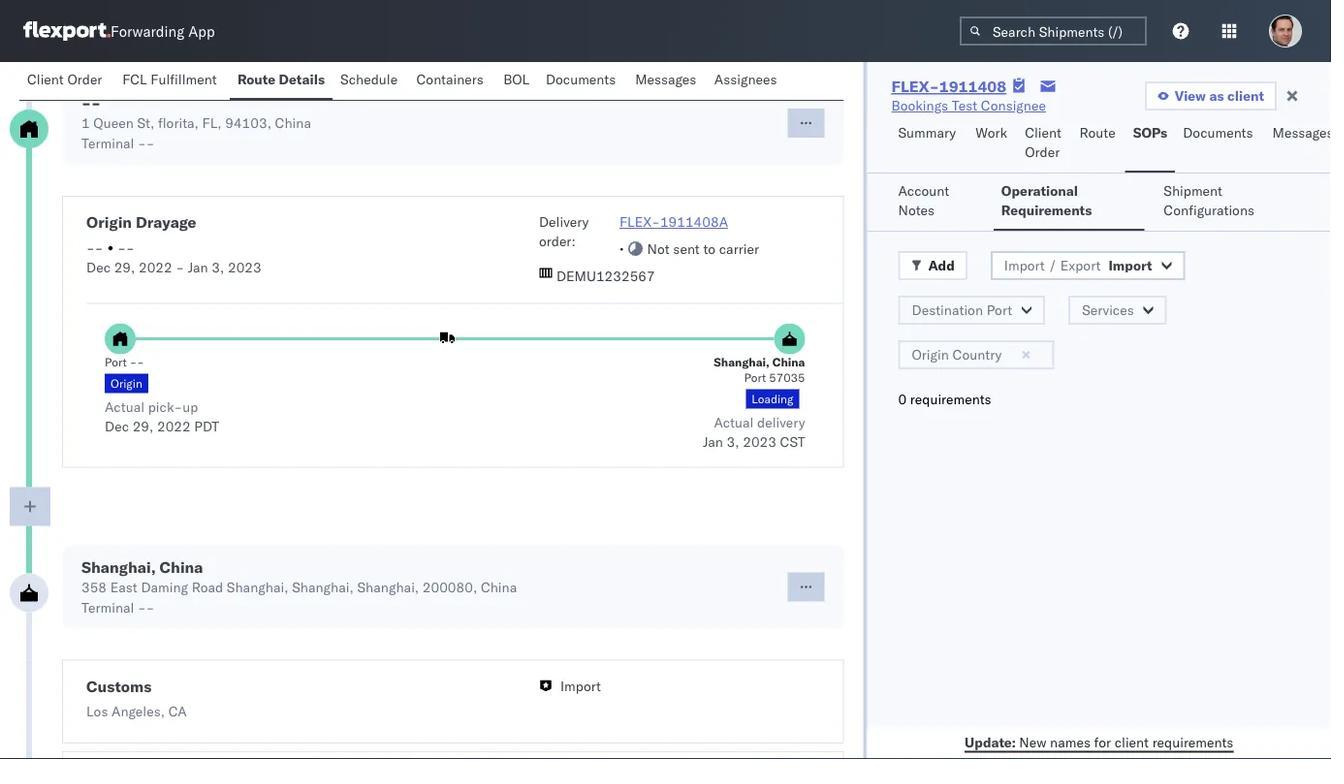 Task type: vqa. For each thing, say whether or not it's contained in the screenshot.
Assignees Button
yes



Task type: locate. For each thing, give the bounding box(es) containing it.
china down the route details button
[[275, 114, 311, 131]]

0 vertical spatial order
[[67, 71, 102, 88]]

route button
[[1072, 115, 1126, 173]]

1 vertical spatial 3,
[[727, 433, 740, 450]]

1 vertical spatial client
[[1115, 734, 1150, 751]]

sops
[[1134, 124, 1168, 141]]

test
[[952, 97, 978, 114]]

angeles,
[[112, 704, 165, 720]]

0 horizontal spatial documents
[[546, 71, 616, 88]]

bookings test consignee link
[[892, 96, 1047, 115]]

client right as
[[1228, 87, 1265, 104]]

1 horizontal spatial messages button
[[1266, 115, 1332, 173]]

0 horizontal spatial order
[[67, 71, 102, 88]]

2023 inside shanghai, china port 57035 loading actual delivery jan 3, 2023 cst
[[743, 433, 777, 450]]

1 horizontal spatial messages
[[1273, 124, 1332, 141]]

actual down loading
[[714, 414, 754, 431]]

3,
[[212, 259, 224, 276], [727, 433, 740, 450]]

1 horizontal spatial 2023
[[743, 433, 777, 450]]

0 vertical spatial documents button
[[538, 62, 628, 100]]

1
[[81, 114, 90, 131]]

actual inside port -- origin actual pick-up dec 29, 2022 pdt
[[105, 398, 145, 415]]

29, inside port -- origin actual pick-up dec 29, 2022 pdt
[[133, 418, 154, 435]]

1 vertical spatial flex-
[[620, 213, 661, 230]]

view
[[1176, 87, 1207, 104]]

1 horizontal spatial client
[[1026, 124, 1062, 141]]

0 vertical spatial port
[[987, 302, 1013, 319]]

delivery order:
[[539, 213, 589, 250]]

0 horizontal spatial 3,
[[212, 259, 224, 276]]

1 horizontal spatial client
[[1228, 87, 1265, 104]]

0 vertical spatial client order button
[[19, 62, 115, 100]]

terminal down 358
[[81, 599, 134, 616]]

schedule
[[341, 71, 398, 88]]

bookings test consignee
[[892, 97, 1047, 114]]

2 vertical spatial port
[[745, 371, 767, 385]]

1 vertical spatial messages
[[1273, 124, 1332, 141]]

requirements right for
[[1153, 734, 1234, 751]]

documents down as
[[1184, 124, 1254, 141]]

0 horizontal spatial import
[[561, 678, 601, 695]]

1 vertical spatial route
[[1080, 124, 1116, 141]]

client order down flexport. image
[[27, 71, 102, 88]]

flex-1911408
[[892, 77, 1007, 96]]

0 vertical spatial client
[[27, 71, 64, 88]]

work button
[[968, 115, 1018, 173]]

port -- origin actual pick-up dec 29, 2022 pdt
[[105, 355, 219, 435]]

sops button
[[1126, 115, 1176, 173]]

1 horizontal spatial order
[[1026, 144, 1061, 161]]

actual left pick-
[[105, 398, 145, 415]]

94103,
[[225, 114, 272, 131]]

pdt
[[194, 418, 219, 435]]

documents button
[[538, 62, 628, 100], [1176, 115, 1266, 173]]

1 horizontal spatial client order button
[[1018, 115, 1072, 173]]

1 vertical spatial 29,
[[133, 418, 154, 435]]

0 horizontal spatial client
[[1115, 734, 1150, 751]]

1 vertical spatial documents
[[1184, 124, 1254, 141]]

0 vertical spatial 2023
[[228, 259, 262, 276]]

1 vertical spatial documents button
[[1176, 115, 1266, 173]]

bookings
[[892, 97, 949, 114]]

delivery
[[539, 213, 589, 230]]

1 horizontal spatial jan
[[703, 433, 724, 450]]

origin inside button
[[912, 346, 950, 363]]

shipment configurations
[[1164, 182, 1255, 219]]

0
[[899, 391, 907, 408]]

0 requirements
[[899, 391, 992, 408]]

0 vertical spatial messages button
[[628, 62, 707, 100]]

1 vertical spatial origin
[[912, 346, 950, 363]]

not
[[648, 240, 670, 257]]

forwarding app
[[111, 22, 215, 40]]

0 horizontal spatial client order
[[27, 71, 102, 88]]

order
[[67, 71, 102, 88], [1026, 144, 1061, 161]]

terminal down queen on the top left
[[81, 135, 134, 152]]

2 terminal from the top
[[81, 599, 134, 616]]

0 horizontal spatial messages
[[636, 71, 697, 88]]

jan left cst at bottom
[[703, 433, 724, 450]]

0 horizontal spatial route
[[238, 71, 276, 88]]

requirements down origin country
[[911, 391, 992, 408]]

1 vertical spatial terminal
[[81, 599, 134, 616]]

-
[[81, 93, 91, 113], [91, 93, 101, 113], [138, 135, 146, 152], [146, 135, 155, 152], [86, 239, 95, 256], [95, 239, 103, 256], [118, 239, 126, 256], [126, 239, 135, 256], [176, 259, 184, 276], [130, 355, 137, 370], [137, 355, 144, 370], [138, 599, 146, 616], [146, 599, 155, 616]]

0 vertical spatial route
[[238, 71, 276, 88]]

dec
[[86, 259, 111, 276], [105, 418, 129, 435]]

los
[[86, 704, 108, 720]]

drayage
[[136, 212, 197, 232]]

1 vertical spatial messages button
[[1266, 115, 1332, 173]]

Search Shipments (/) text field
[[960, 16, 1148, 46]]

1 vertical spatial jan
[[703, 433, 724, 450]]

route
[[238, 71, 276, 88], [1080, 124, 1116, 141]]

1 horizontal spatial route
[[1080, 124, 1116, 141]]

0 horizontal spatial flex-
[[620, 213, 661, 230]]

2022 down drayage
[[139, 259, 172, 276]]

dec left pdt
[[105, 418, 129, 435]]

1 horizontal spatial documents
[[1184, 124, 1254, 141]]

schedule button
[[333, 62, 409, 100]]

0 vertical spatial documents
[[546, 71, 616, 88]]

0 vertical spatial client order
[[27, 71, 102, 88]]

add
[[929, 257, 955, 274]]

client
[[1228, 87, 1265, 104], [1115, 734, 1150, 751]]

order up the "1"
[[67, 71, 102, 88]]

2 horizontal spatial port
[[987, 302, 1013, 319]]

client order button
[[19, 62, 115, 100], [1018, 115, 1072, 173]]

documents button right bol
[[538, 62, 628, 100]]

client down flexport. image
[[27, 71, 64, 88]]

client order button up operational
[[1018, 115, 1072, 173]]

pick-
[[148, 398, 183, 415]]

forwarding
[[111, 22, 185, 40]]

carrier
[[720, 240, 760, 257]]

fcl
[[123, 71, 147, 88]]

summary button
[[891, 115, 968, 173]]

1 vertical spatial client order
[[1026, 124, 1062, 161]]

1 vertical spatial dec
[[105, 418, 129, 435]]

client order down the consignee
[[1026, 124, 1062, 161]]

route up 94103,
[[238, 71, 276, 88]]

import
[[1005, 257, 1046, 274], [1109, 257, 1153, 274], [561, 678, 601, 695]]

2022
[[139, 259, 172, 276], [157, 418, 191, 435]]

client inside button
[[1228, 87, 1265, 104]]

update: new names for client requirements
[[965, 734, 1234, 751]]

port inside shanghai, china port 57035 loading actual delivery jan 3, 2023 cst
[[745, 371, 767, 385]]

0 horizontal spatial documents button
[[538, 62, 628, 100]]

flex- up •
[[620, 213, 661, 230]]

route details button
[[230, 62, 333, 100]]

client right for
[[1115, 734, 1150, 751]]

2022 down pick-
[[157, 418, 191, 435]]

0 vertical spatial jan
[[188, 259, 208, 276]]

29, down pick-
[[133, 418, 154, 435]]

flex-1911408a button
[[620, 213, 729, 230]]

documents button down view as client
[[1176, 115, 1266, 173]]

jan
[[188, 259, 208, 276], [703, 433, 724, 450]]

documents right bol button
[[546, 71, 616, 88]]

29,
[[114, 259, 135, 276], [133, 418, 154, 435]]

terminal inside shanghai, china 358 east daming road shanghai, shanghai, shanghai, 200080, china terminal --
[[81, 599, 134, 616]]

flex- for 1911408
[[892, 77, 940, 96]]

1 vertical spatial 2023
[[743, 433, 777, 450]]

client order button up the "1"
[[19, 62, 115, 100]]

1 horizontal spatial documents button
[[1176, 115, 1266, 173]]

flex-1911408 link
[[892, 77, 1007, 96]]

1 horizontal spatial flex-
[[892, 77, 940, 96]]

1 vertical spatial client order button
[[1018, 115, 1072, 173]]

jan down drayage
[[188, 259, 208, 276]]

0 horizontal spatial --
[[86, 239, 103, 256]]

0 vertical spatial origin
[[86, 212, 132, 232]]

0 vertical spatial messages
[[636, 71, 697, 88]]

1 horizontal spatial 3,
[[727, 433, 740, 450]]

2 vertical spatial origin
[[111, 376, 143, 391]]

china up the 57035
[[773, 355, 806, 370]]

1 vertical spatial order
[[1026, 144, 1061, 161]]

route left sops
[[1080, 124, 1116, 141]]

1 horizontal spatial --
[[118, 239, 135, 256]]

29, down origin drayage
[[114, 259, 135, 276]]

1 vertical spatial client
[[1026, 124, 1062, 141]]

1 horizontal spatial actual
[[714, 414, 754, 431]]

dec down origin drayage
[[86, 259, 111, 276]]

requirements
[[1002, 202, 1093, 219]]

1 vertical spatial requirements
[[1153, 734, 1234, 751]]

assignees
[[715, 71, 778, 88]]

--
[[86, 239, 103, 256], [118, 239, 135, 256]]

0 vertical spatial requirements
[[911, 391, 992, 408]]

1 terminal from the top
[[81, 135, 134, 152]]

operational requirements button
[[994, 174, 1145, 231]]

client down the consignee
[[1026, 124, 1062, 141]]

1 horizontal spatial port
[[745, 371, 767, 385]]

flex- up bookings
[[892, 77, 940, 96]]

358
[[81, 579, 107, 596]]

export
[[1061, 257, 1101, 274]]

flexport. image
[[23, 21, 111, 41]]

messages button left the assignees
[[628, 62, 707, 100]]

1 horizontal spatial client order
[[1026, 124, 1062, 161]]

china up daming
[[160, 557, 203, 577]]

order up operational
[[1026, 144, 1061, 161]]

sent
[[674, 240, 700, 257]]

0 vertical spatial terminal
[[81, 135, 134, 152]]

services
[[1083, 302, 1135, 319]]

0 vertical spatial client
[[1228, 87, 1265, 104]]

0 horizontal spatial jan
[[188, 259, 208, 276]]

fl,
[[202, 114, 222, 131]]

0 horizontal spatial messages button
[[628, 62, 707, 100]]

add button
[[899, 251, 968, 280]]

0 horizontal spatial port
[[105, 355, 127, 370]]

2023
[[228, 259, 262, 276], [743, 433, 777, 450]]

1 vertical spatial 2022
[[157, 418, 191, 435]]

terminal
[[81, 135, 134, 152], [81, 599, 134, 616]]

import for import / export import
[[1005, 257, 1046, 274]]

messages
[[636, 71, 697, 88], [1273, 124, 1332, 141]]

daming
[[141, 579, 188, 596]]

origin for origin country
[[912, 346, 950, 363]]

1 vertical spatial port
[[105, 355, 127, 370]]

client
[[27, 71, 64, 88], [1026, 124, 1062, 141]]

forwarding app link
[[23, 21, 215, 41]]

1 horizontal spatial import
[[1005, 257, 1046, 274]]

0 vertical spatial 3,
[[212, 259, 224, 276]]

messages button up shipment configurations button
[[1266, 115, 1332, 173]]

requirements
[[911, 391, 992, 408], [1153, 734, 1234, 751]]

/
[[1049, 257, 1058, 274]]

0 vertical spatial flex-
[[892, 77, 940, 96]]

delivery
[[758, 414, 806, 431]]

0 horizontal spatial actual
[[105, 398, 145, 415]]

0 horizontal spatial requirements
[[911, 391, 992, 408]]

port inside button
[[987, 302, 1013, 319]]

destination port button
[[899, 296, 1046, 325]]



Task type: describe. For each thing, give the bounding box(es) containing it.
shipment configurations button
[[1157, 174, 1301, 231]]

origin for origin drayage
[[86, 212, 132, 232]]

jan inside shanghai, china port 57035 loading actual delivery jan 3, 2023 cst
[[703, 433, 724, 450]]

containers button
[[409, 62, 496, 100]]

actual inside shanghai, china port 57035 loading actual delivery jan 3, 2023 cst
[[714, 414, 754, 431]]

loading
[[752, 392, 794, 407]]

shanghai, china port 57035 loading actual delivery jan 3, 2023 cst
[[703, 355, 806, 450]]

0 horizontal spatial 2023
[[228, 259, 262, 276]]

to
[[704, 240, 716, 257]]

shipment
[[1164, 182, 1223, 199]]

new
[[1020, 734, 1047, 751]]

200080,
[[423, 579, 478, 596]]

details
[[279, 71, 325, 88]]

port inside port -- origin actual pick-up dec 29, 2022 pdt
[[105, 355, 127, 370]]

order:
[[539, 233, 576, 250]]

import / export import
[[1005, 257, 1153, 274]]

fulfillment
[[151, 71, 217, 88]]

work
[[976, 124, 1008, 141]]

customs los angeles, ca
[[86, 677, 187, 720]]

road
[[192, 579, 223, 596]]

route for route
[[1080, 124, 1116, 141]]

consignee
[[982, 97, 1047, 114]]

0 vertical spatial dec
[[86, 259, 111, 276]]

destination
[[912, 302, 984, 319]]

2 horizontal spatial import
[[1109, 257, 1153, 274]]

china inside -- 1 queen st, florita, fl, 94103, china terminal --
[[275, 114, 311, 131]]

cst
[[781, 433, 806, 450]]

florita,
[[158, 114, 199, 131]]

assignees button
[[707, 62, 789, 100]]

st,
[[137, 114, 155, 131]]

1 -- from the left
[[86, 239, 103, 256]]

messages for 'messages' button to the left
[[636, 71, 697, 88]]

terminal inside -- 1 queen st, florita, fl, 94103, china terminal --
[[81, 135, 134, 152]]

names
[[1051, 734, 1091, 751]]

configurations
[[1164, 202, 1255, 219]]

account notes button
[[891, 174, 983, 231]]

bol button
[[496, 62, 538, 100]]

import for import
[[561, 678, 601, 695]]

country
[[953, 346, 1002, 363]]

app
[[188, 22, 215, 40]]

origin country button
[[899, 341, 1055, 370]]

ca
[[168, 704, 187, 720]]

flex- for 1911408a
[[620, 213, 661, 230]]

dec 29, 2022 - jan 3, 2023
[[86, 259, 262, 276]]

account notes
[[899, 182, 950, 219]]

0 vertical spatial 2022
[[139, 259, 172, 276]]

china inside shanghai, china port 57035 loading actual delivery jan 3, 2023 cst
[[773, 355, 806, 370]]

demu1232567
[[557, 267, 656, 284]]

0 horizontal spatial client order button
[[19, 62, 115, 100]]

not sent to carrier
[[648, 240, 760, 257]]

china right "200080,"
[[481, 579, 517, 596]]

east
[[110, 579, 138, 596]]

containers
[[417, 71, 484, 88]]

1911408
[[940, 77, 1007, 96]]

as
[[1210, 87, 1225, 104]]

57035
[[770, 371, 806, 385]]

dec inside port -- origin actual pick-up dec 29, 2022 pdt
[[105, 418, 129, 435]]

2022 inside port -- origin actual pick-up dec 29, 2022 pdt
[[157, 418, 191, 435]]

summary
[[899, 124, 957, 141]]

destination port
[[912, 302, 1013, 319]]

1 horizontal spatial requirements
[[1153, 734, 1234, 751]]

flex-1911408a
[[620, 213, 729, 230]]

•
[[620, 240, 624, 257]]

bol
[[504, 71, 530, 88]]

origin inside port -- origin actual pick-up dec 29, 2022 pdt
[[111, 376, 143, 391]]

0 horizontal spatial client
[[27, 71, 64, 88]]

0 vertical spatial 29,
[[114, 259, 135, 276]]

notes
[[899, 202, 935, 219]]

operational requirements
[[1002, 182, 1093, 219]]

services button
[[1069, 296, 1168, 325]]

-- 1 queen st, florita, fl, 94103, china terminal --
[[81, 93, 311, 152]]

3, inside shanghai, china port 57035 loading actual delivery jan 3, 2023 cst
[[727, 433, 740, 450]]

documents for rightmost documents "button"
[[1184, 124, 1254, 141]]

documents for left documents "button"
[[546, 71, 616, 88]]

for
[[1095, 734, 1112, 751]]

shanghai, inside shanghai, china port 57035 loading actual delivery jan 3, 2023 cst
[[714, 355, 770, 370]]

update:
[[965, 734, 1016, 751]]

customs
[[86, 677, 152, 696]]

view as client button
[[1145, 81, 1278, 111]]

route for route details
[[238, 71, 276, 88]]

route details
[[238, 71, 325, 88]]

fcl fulfillment
[[123, 71, 217, 88]]

up
[[183, 398, 198, 415]]

origin drayage
[[86, 212, 197, 232]]

messages for bottom 'messages' button
[[1273, 124, 1332, 141]]

operational
[[1002, 182, 1079, 199]]

2 -- from the left
[[118, 239, 135, 256]]

account
[[899, 182, 950, 199]]

fcl fulfillment button
[[115, 62, 230, 100]]



